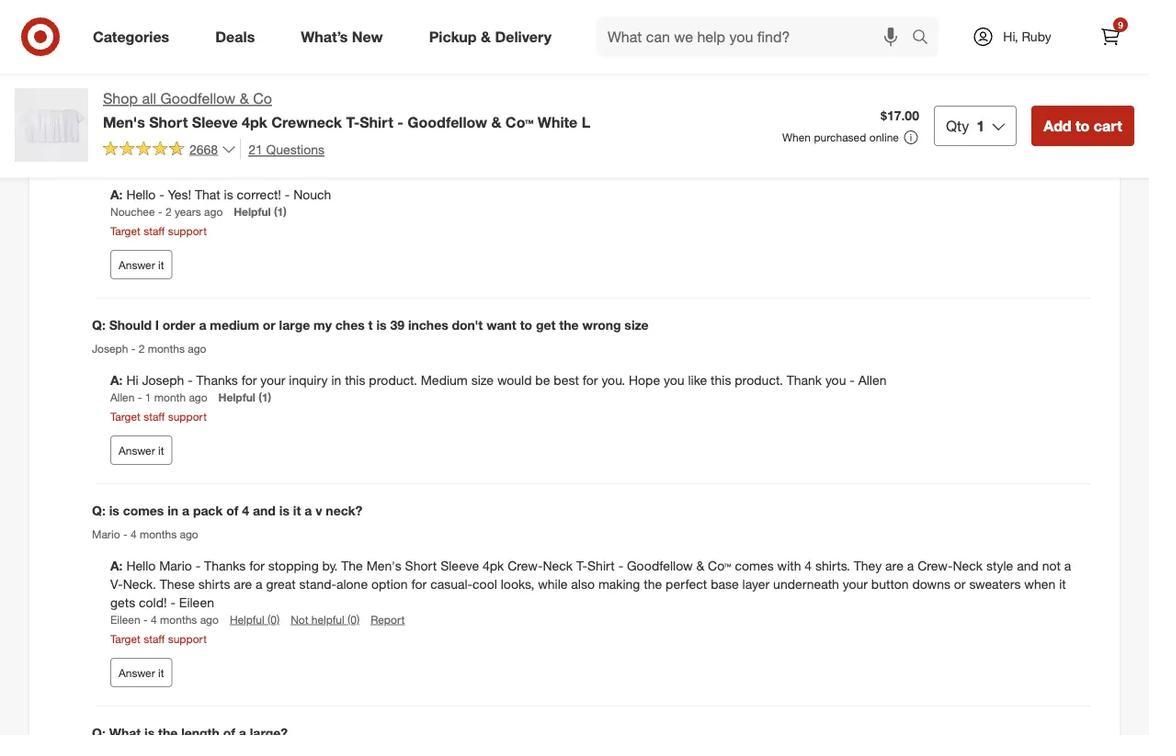 Task type: locate. For each thing, give the bounding box(es) containing it.
in right the just
[[454, 87, 465, 103]]

(0) inside button
[[268, 613, 280, 627]]

4pk up "cool"
[[483, 558, 504, 574]]

short up "casual-"
[[405, 558, 437, 574]]

0 vertical spatial 4pk
[[242, 113, 267, 131]]

t- up also on the bottom of page
[[576, 558, 588, 574]]

4 a: from the top
[[110, 558, 126, 574]]

& left the co
[[240, 90, 249, 108]]

2 staff from the top
[[144, 410, 165, 424]]

0 vertical spatial eileen
[[179, 595, 214, 611]]

2 horizontal spatial in
[[454, 87, 465, 103]]

large
[[279, 318, 310, 334]]

2 (0) from the left
[[348, 613, 360, 627]]

1 horizontal spatial the
[[341, 558, 363, 574]]

helpful for allen - 1 month ago
[[218, 391, 256, 405]]

1 hello from the top
[[126, 187, 156, 203]]

staff
[[144, 225, 165, 238], [144, 410, 165, 424], [144, 633, 165, 647]]

a inside the q: is this the same as the lyndale crew neck t shirt but just in a 4 pack? jgc731 - 2 years ago
[[468, 87, 476, 103]]

eileen inside hello mario - thanks for stopping by. the men's short sleeve 4pk crew-neck t-shirt - goodfellow & co™ comes with 4 shirts. they are a crew-neck style and not a v-neck. these shirts are a great stand-alone option for casual-cool looks, while also making the perfect base layer underneath your button downs or sweaters when it gets cold! - eileen
[[179, 595, 214, 611]]

answer it down 'allen - 1 month ago'
[[119, 444, 164, 458]]

4 down the "cold!"
[[151, 613, 157, 627]]

joseph down "should"
[[92, 342, 128, 356]]

0 horizontal spatial this
[[123, 87, 146, 103]]

4 up "neck."
[[130, 528, 137, 541]]

1 vertical spatial your
[[843, 577, 868, 593]]

sleeve
[[192, 113, 238, 131], [441, 558, 479, 574]]

1 answer from the top
[[119, 258, 155, 272]]

1 vertical spatial months
[[140, 528, 177, 541]]

1 support from the top
[[168, 225, 207, 238]]

a:
[[110, 142, 123, 158], [110, 187, 123, 203], [110, 372, 123, 389], [110, 558, 126, 574]]

3 q: from the top
[[92, 503, 106, 519]]

2 crew- from the left
[[918, 558, 953, 574]]

what's new
[[301, 28, 383, 46]]

ches
[[335, 318, 365, 334]]

t- inside hello mario - thanks for stopping by. the men's short sleeve 4pk crew-neck t-shirt - goodfellow & co™ comes with 4 shirts. they are a crew-neck style and not a v-neck. these shirts are a great stand-alone option for casual-cool looks, while also making the perfect base layer underneath your button downs or sweaters when it gets cold! - eileen
[[576, 558, 588, 574]]

crewneck
[[271, 113, 342, 131]]

0 vertical spatial t
[[364, 87, 369, 103]]

is right that
[[224, 187, 233, 203]]

when
[[782, 130, 811, 144]]

1 neck from the left
[[543, 558, 573, 574]]

2 down yes!
[[165, 205, 172, 219]]

0 horizontal spatial the
[[126, 142, 148, 158]]

answer down 'allen - 1 month ago'
[[119, 444, 155, 458]]

1 vertical spatial thanks
[[204, 558, 246, 574]]

your inside hello mario - thanks for stopping by. the men's short sleeve 4pk crew-neck t-shirt - goodfellow & co™ comes with 4 shirts. they are a crew-neck style and not a v-neck. these shirts are a great stand-alone option for casual-cool looks, while also making the perfect base layer underneath your button downs or sweaters when it gets cold! - eileen
[[843, 577, 868, 593]]

co™
[[506, 113, 534, 131], [708, 558, 731, 574]]

helpful for y_zeek - 2 years ago
[[226, 160, 263, 174]]

shirt up mix.
[[360, 113, 393, 131]]

2 vertical spatial target staff support
[[110, 633, 207, 647]]

3 target from the top
[[110, 633, 141, 647]]

q: is comes in a pack of 4 and is it a v neck? mario - 4 months ago
[[92, 503, 363, 541]]

helpful (1) down 21
[[226, 160, 279, 174]]

short
[[149, 113, 188, 131], [405, 558, 437, 574]]

0 horizontal spatial men's
[[103, 113, 145, 131]]

0 vertical spatial answer it
[[119, 258, 164, 272]]

it down nouchee - 2 years ago
[[158, 258, 164, 272]]

1 vertical spatial hello
[[126, 558, 156, 574]]

it inside q: is comes in a pack of 4 and is it a v neck? mario - 4 months ago
[[293, 503, 301, 519]]

and inside hello mario - thanks for stopping by. the men's short sleeve 4pk crew-neck t-shirt - goodfellow & co™ comes with 4 shirts. they are a crew-neck style and not a v-neck. these shirts are a great stand-alone option for casual-cool looks, while also making the perfect base layer underneath your button downs or sweaters when it gets cold! - eileen
[[1017, 558, 1039, 574]]

or inside q: should i order a medium or large my ches t is 39 inches don't want to get the wrong size joseph - 2 months ago
[[263, 318, 276, 334]]

1 vertical spatial mario
[[159, 558, 192, 574]]

(0) inside button
[[348, 613, 360, 627]]

0 vertical spatial target
[[110, 225, 141, 238]]

2668
[[189, 141, 218, 157]]

target staff support for -
[[110, 225, 207, 238]]

men's up 'option'
[[367, 558, 402, 574]]

helpful right month
[[218, 391, 256, 405]]

a: up v-
[[110, 558, 126, 574]]

thanks down medium
[[196, 372, 238, 389]]

2 vertical spatial answer
[[119, 666, 155, 680]]

1 a: from the top
[[110, 142, 123, 158]]

for left you.
[[583, 372, 598, 389]]

the up alone on the left of page
[[341, 558, 363, 574]]

months inside q: should i order a medium or large my ches t is 39 inches don't want to get the wrong size joseph - 2 months ago
[[148, 342, 185, 356]]

deals
[[215, 28, 255, 46]]

1 horizontal spatial in
[[331, 372, 341, 389]]

0 vertical spatial shirt
[[360, 113, 393, 131]]

not
[[291, 613, 308, 627]]

0 vertical spatial t-
[[346, 113, 360, 131]]

q: inside q: is comes in a pack of 4 and is it a v neck? mario - 4 months ago
[[92, 503, 106, 519]]

is
[[224, 187, 233, 203], [376, 318, 387, 334], [109, 503, 119, 519], [279, 503, 290, 519]]

0 vertical spatial are
[[886, 558, 904, 574]]

1 vertical spatial t
[[368, 318, 373, 334]]

crew- up downs
[[918, 558, 953, 574]]

white
[[538, 113, 578, 131]]

to
[[1076, 117, 1090, 135], [520, 318, 532, 334]]

in
[[454, 87, 465, 103], [331, 372, 341, 389], [167, 503, 178, 519]]

size right 'wrong'
[[625, 318, 649, 334]]

1 vertical spatial the
[[341, 558, 363, 574]]

1 vertical spatial (1)
[[274, 205, 287, 219]]

helpful (1) down correct!
[[234, 205, 287, 219]]

1 (0) from the left
[[268, 613, 280, 627]]

size left would
[[471, 372, 494, 389]]

when purchased online
[[782, 130, 899, 144]]

1 horizontal spatial neck
[[953, 558, 983, 574]]

a: for a: hi joseph - thanks for your inquiry in this product. medium size would be best for you. hope you like this product. thank you - allen
[[110, 372, 123, 389]]

1 answer it button from the top
[[110, 251, 172, 280]]

or inside hello mario - thanks for stopping by. the men's short sleeve 4pk crew-neck t-shirt - goodfellow & co™ comes with 4 shirts. they are a crew-neck style and not a v-neck. these shirts are a great stand-alone option for casual-cool looks, while also making the perfect base layer underneath your button downs or sweaters when it gets cold! - eileen
[[954, 577, 966, 593]]

answer it down nouchee
[[119, 258, 164, 272]]

0 vertical spatial months
[[148, 342, 185, 356]]

goodfellow right all
[[160, 90, 236, 108]]

0 vertical spatial to
[[1076, 117, 1090, 135]]

answer it button down eileen - 4 months ago
[[110, 659, 172, 688]]

years
[[148, 111, 174, 125], [167, 160, 194, 174], [175, 205, 201, 219]]

you right thank
[[826, 372, 846, 389]]

staff for -
[[144, 225, 165, 238]]

2 vertical spatial answer it button
[[110, 659, 172, 688]]

1 vertical spatial joseph
[[142, 372, 184, 389]]

new
[[352, 28, 383, 46]]

(1) down says
[[266, 160, 279, 174]]

q: inside q: should i order a medium or large my ches t is 39 inches don't want to get the wrong size joseph - 2 months ago
[[92, 318, 106, 334]]

0 vertical spatial helpful (1)
[[226, 160, 279, 174]]

or
[[263, 318, 276, 334], [954, 577, 966, 593]]

2 inside the q: is this the same as the lyndale crew neck t shirt but just in a 4 pack? jgc731 - 2 years ago
[[139, 111, 145, 125]]

2 target from the top
[[110, 410, 141, 424]]

1 horizontal spatial mario
[[159, 558, 192, 574]]

& right the pickup at top
[[481, 28, 491, 46]]

years inside the q: is this the same as the lyndale crew neck t shirt but just in a 4 pack? jgc731 - 2 years ago
[[148, 111, 174, 125]]

is
[[109, 87, 120, 103]]

0 vertical spatial staff
[[144, 225, 165, 238]]

1 q: from the top
[[92, 87, 106, 103]]

2 support from the top
[[168, 410, 207, 424]]

t inside the q: is this the same as the lyndale crew neck t shirt but just in a 4 pack? jgc731 - 2 years ago
[[364, 87, 369, 103]]

2 answer it from the top
[[119, 444, 164, 458]]

1 answer it from the top
[[119, 258, 164, 272]]

- inside shop all goodfellow & co men's short sleeve 4pk crewneck t-shirt - goodfellow & co™ white l
[[397, 113, 403, 131]]

0 horizontal spatial co™
[[506, 113, 534, 131]]

stand-
[[299, 577, 336, 593]]

0 horizontal spatial goodfellow
[[160, 90, 236, 108]]

target staff support
[[110, 225, 207, 238], [110, 410, 207, 424], [110, 633, 207, 647]]

answer it button for eileen - 4 months ago
[[110, 659, 172, 688]]

comes inside hello mario - thanks for stopping by. the men's short sleeve 4pk crew-neck t-shirt - goodfellow & co™ comes with 4 shirts. they are a crew-neck style and not a v-neck. these shirts are a great stand-alone option for casual-cool looks, while also making the perfect base layer underneath your button downs or sweaters when it gets cold! - eileen
[[735, 558, 774, 574]]

1 vertical spatial eileen
[[110, 613, 140, 627]]

product.
[[369, 372, 417, 389], [735, 372, 783, 389]]

2 q: from the top
[[92, 318, 106, 334]]

like
[[688, 372, 707, 389]]

it down 'allen - 1 month ago'
[[158, 444, 164, 458]]

answer for eileen - 4 months ago
[[119, 666, 155, 680]]

the left perfect
[[644, 577, 662, 593]]

these up the "cold!"
[[160, 577, 195, 593]]

0 vertical spatial co™
[[506, 113, 534, 131]]

answer it button down 'allen - 1 month ago'
[[110, 436, 172, 466]]

answer down eileen - 4 months ago
[[119, 666, 155, 680]]

2 inside q: should i order a medium or large my ches t is 39 inches don't want to get the wrong size joseph - 2 months ago
[[139, 342, 145, 356]]

1 vertical spatial are
[[234, 577, 252, 593]]

0 horizontal spatial mario
[[92, 528, 120, 541]]

& down pack?
[[491, 113, 501, 131]]

1 horizontal spatial men's
[[367, 558, 402, 574]]

1 vertical spatial years
[[167, 160, 194, 174]]

style
[[987, 558, 1013, 574]]

ago inside the q: is this the same as the lyndale crew neck t shirt but just in a 4 pack? jgc731 - 2 years ago
[[178, 111, 196, 125]]

2 answer from the top
[[119, 444, 155, 458]]

your down they
[[843, 577, 868, 593]]

is left 39
[[376, 318, 387, 334]]

q: inside the q: is this the same as the lyndale crew neck t shirt but just in a 4 pack? jgc731 - 2 years ago
[[92, 87, 106, 103]]

deals link
[[200, 17, 278, 57]]

2 vertical spatial months
[[160, 613, 197, 627]]

in inside q: is comes in a pack of 4 and is it a v neck? mario - 4 months ago
[[167, 503, 178, 519]]

1 vertical spatial short
[[405, 558, 437, 574]]

target down hi
[[110, 410, 141, 424]]

0 horizontal spatial crew-
[[508, 558, 543, 574]]

co™ up base
[[708, 558, 731, 574]]

by.
[[322, 558, 338, 574]]

best
[[554, 372, 579, 389]]

helpful (1) down medium
[[218, 391, 271, 405]]

a: for a: the individual lyndale says 60/40 fabric mix. these 4 packs say 100 cotton.
[[110, 142, 123, 158]]

q&a (21)
[[92, 35, 164, 57]]

this
[[123, 87, 146, 103], [345, 372, 365, 389], [711, 372, 731, 389]]

the up y_zeek
[[126, 142, 148, 158]]

(0)
[[268, 613, 280, 627], [348, 613, 360, 627]]

helpful (1) for correct!
[[234, 205, 287, 219]]

0 vertical spatial and
[[253, 503, 276, 519]]

mario up the "cold!"
[[159, 558, 192, 574]]

4pk down the co
[[242, 113, 267, 131]]

0 horizontal spatial t-
[[346, 113, 360, 131]]

0 vertical spatial answer it button
[[110, 251, 172, 280]]

0 horizontal spatial sleeve
[[192, 113, 238, 131]]

these inside hello mario - thanks for stopping by. the men's short sleeve 4pk crew-neck t-shirt - goodfellow & co™ comes with 4 shirts. they are a crew-neck style and not a v-neck. these shirts are a great stand-alone option for casual-cool looks, while also making the perfect base layer underneath your button downs or sweaters when it gets cold! - eileen
[[160, 577, 195, 593]]

answer
[[119, 258, 155, 272], [119, 444, 155, 458], [119, 666, 155, 680]]

short up 2668 link
[[149, 113, 188, 131]]

the inside hello mario - thanks for stopping by. the men's short sleeve 4pk crew-neck t-shirt - goodfellow & co™ comes with 4 shirts. they are a crew-neck style and not a v-neck. these shirts are a great stand-alone option for casual-cool looks, while also making the perfect base layer underneath your button downs or sweaters when it gets cold! - eileen
[[341, 558, 363, 574]]

0 horizontal spatial are
[[234, 577, 252, 593]]

q: for q: should i order a medium or large my ches t is 39 inches don't want to get the wrong size
[[92, 318, 106, 334]]

ago down same on the top left
[[178, 111, 196, 125]]

size inside q: should i order a medium or large my ches t is 39 inches don't want to get the wrong size joseph - 2 months ago
[[625, 318, 649, 334]]

support for yes!
[[168, 225, 207, 238]]

What can we help you find? suggestions appear below search field
[[597, 17, 917, 57]]

1 horizontal spatial short
[[405, 558, 437, 574]]

to right add
[[1076, 117, 1090, 135]]

hello mario - thanks for stopping by. the men's short sleeve 4pk crew-neck t-shirt - goodfellow & co™ comes with 4 shirts. they are a crew-neck style and not a v-neck. these shirts are a great stand-alone option for casual-cool looks, while also making the perfect base layer underneath your button downs or sweaters when it gets cold! - eileen
[[110, 558, 1071, 611]]

answer it
[[119, 258, 164, 272], [119, 444, 164, 458], [119, 666, 164, 680]]

0 horizontal spatial short
[[149, 113, 188, 131]]

t- down neck
[[346, 113, 360, 131]]

2 vertical spatial q:
[[92, 503, 106, 519]]

1 vertical spatial 4pk
[[483, 558, 504, 574]]

search
[[904, 29, 948, 47]]

it inside hello mario - thanks for stopping by. the men's short sleeve 4pk crew-neck t-shirt - goodfellow & co™ comes with 4 shirts. they are a crew-neck style and not a v-neck. these shirts are a great stand-alone option for casual-cool looks, while also making the perfect base layer underneath your button downs or sweaters when it gets cold! - eileen
[[1059, 577, 1066, 593]]

3 answer it button from the top
[[110, 659, 172, 688]]

0 horizontal spatial in
[[167, 503, 178, 519]]

1 vertical spatial answer it button
[[110, 436, 172, 466]]

1 vertical spatial target
[[110, 410, 141, 424]]

0 vertical spatial short
[[149, 113, 188, 131]]

1 vertical spatial goodfellow
[[408, 113, 487, 131]]

9
[[1118, 19, 1123, 30]]

goodfellow
[[160, 90, 236, 108], [408, 113, 487, 131], [627, 558, 693, 574]]

product. left thank
[[735, 372, 783, 389]]

0 horizontal spatial (0)
[[268, 613, 280, 627]]

1 left month
[[145, 391, 151, 405]]

2 answer it button from the top
[[110, 436, 172, 466]]

0 vertical spatial answer
[[119, 258, 155, 272]]

1 vertical spatial and
[[1017, 558, 1039, 574]]

0 vertical spatial years
[[148, 111, 174, 125]]

t right ches
[[368, 318, 373, 334]]

ago
[[178, 111, 196, 125], [197, 160, 215, 174], [204, 205, 223, 219], [188, 342, 206, 356], [189, 391, 207, 405], [180, 528, 198, 541], [200, 613, 219, 627]]

0 horizontal spatial shirt
[[360, 113, 393, 131]]

t for shirt
[[364, 87, 369, 103]]

1 horizontal spatial joseph
[[142, 372, 184, 389]]

staff down 'allen - 1 month ago'
[[144, 410, 165, 424]]

0 horizontal spatial or
[[263, 318, 276, 334]]

years for y_zeek
[[167, 160, 194, 174]]

neck left style
[[953, 558, 983, 574]]

pickup & delivery
[[429, 28, 552, 46]]

helpful (1) for your
[[218, 391, 271, 405]]

2 hello from the top
[[126, 558, 156, 574]]

0 vertical spatial target staff support
[[110, 225, 207, 238]]

years down all
[[148, 111, 174, 125]]

joseph inside q: should i order a medium or large my ches t is 39 inches don't want to get the wrong size joseph - 2 months ago
[[92, 342, 128, 356]]

3 answer it from the top
[[119, 666, 164, 680]]

q: for q: is comes in a pack of 4 and is it a v neck?
[[92, 503, 106, 519]]

target staff support down eileen - 4 months ago
[[110, 633, 207, 647]]

0 vertical spatial joseph
[[92, 342, 128, 356]]

co™ inside hello mario - thanks for stopping by. the men's short sleeve 4pk crew-neck t-shirt - goodfellow & co™ comes with 4 shirts. they are a crew-neck style and not a v-neck. these shirts are a great stand-alone option for casual-cool looks, while also making the perfect base layer underneath your button downs or sweaters when it gets cold! - eileen
[[708, 558, 731, 574]]

3 answer from the top
[[119, 666, 155, 680]]

4 up underneath
[[805, 558, 812, 574]]

this down q: should i order a medium or large my ches t is 39 inches don't want to get the wrong size joseph - 2 months ago
[[345, 372, 365, 389]]

are
[[886, 558, 904, 574], [234, 577, 252, 593]]

mario up v-
[[92, 528, 120, 541]]

allen down hi
[[110, 391, 135, 405]]

2 horizontal spatial goodfellow
[[627, 558, 693, 574]]

nouch
[[293, 187, 331, 203]]

(1) down correct!
[[274, 205, 287, 219]]

$17.00
[[881, 108, 919, 124]]

0 horizontal spatial these
[[160, 577, 195, 593]]

(21)
[[134, 35, 164, 57]]

men's inside hello mario - thanks for stopping by. the men's short sleeve 4pk crew-neck t-shirt - goodfellow & co™ comes with 4 shirts. they are a crew-neck style and not a v-neck. these shirts are a great stand-alone option for casual-cool looks, while also making the perfect base layer underneath your button downs or sweaters when it gets cold! - eileen
[[367, 558, 402, 574]]

staff down eileen - 4 months ago
[[144, 633, 165, 647]]

it for a:
[[158, 258, 164, 272]]

is left v
[[279, 503, 290, 519]]

co™ down pack?
[[506, 113, 534, 131]]

target down gets
[[110, 633, 141, 647]]

qty
[[946, 117, 969, 135]]

0 horizontal spatial 4pk
[[242, 113, 267, 131]]

- inside q: should i order a medium or large my ches t is 39 inches don't want to get the wrong size joseph - 2 months ago
[[131, 342, 135, 356]]

helpful down 21
[[226, 160, 263, 174]]

a: for a: hello - yes! that is correct! - nouch
[[110, 187, 123, 203]]

stopping
[[268, 558, 319, 574]]

2 vertical spatial target
[[110, 633, 141, 647]]

but
[[404, 87, 424, 103]]

shirt inside shop all goodfellow & co men's short sleeve 4pk crewneck t-shirt - goodfellow & co™ white l
[[360, 113, 393, 131]]

looks,
[[501, 577, 534, 593]]

1 right the qty
[[977, 117, 985, 135]]

1 target from the top
[[110, 225, 141, 238]]

1 staff from the top
[[144, 225, 165, 238]]

medium
[[421, 372, 468, 389]]

2 vertical spatial staff
[[144, 633, 165, 647]]

1 horizontal spatial size
[[625, 318, 649, 334]]

1 vertical spatial 1
[[145, 391, 151, 405]]

0 vertical spatial thanks
[[196, 372, 238, 389]]

support down month
[[168, 410, 207, 424]]

helpful (1)
[[226, 160, 279, 174], [234, 205, 287, 219], [218, 391, 271, 405]]

- up eileen - 4 months ago
[[171, 595, 176, 611]]

2 neck from the left
[[953, 558, 983, 574]]

eileen down the shirts
[[179, 595, 214, 611]]

1 vertical spatial support
[[168, 410, 207, 424]]

1 vertical spatial shirt
[[588, 558, 615, 574]]

the inside hello mario - thanks for stopping by. the men's short sleeve 4pk crew-neck t-shirt - goodfellow & co™ comes with 4 shirts. they are a crew-neck style and not a v-neck. these shirts are a great stand-alone option for casual-cool looks, while also making the perfect base layer underneath your button downs or sweaters when it gets cold! - eileen
[[644, 577, 662, 593]]

mario inside hello mario - thanks for stopping by. the men's short sleeve 4pk crew-neck t-shirt - goodfellow & co™ comes with 4 shirts. they are a crew-neck style and not a v-neck. these shirts are a great stand-alone option for casual-cool looks, while also making the perfect base layer underneath your button downs or sweaters when it gets cold! - eileen
[[159, 558, 192, 574]]

online
[[870, 130, 899, 144]]

2 vertical spatial (1)
[[259, 391, 271, 405]]

1 horizontal spatial (0)
[[348, 613, 360, 627]]

categories link
[[77, 17, 192, 57]]

0 vertical spatial these
[[387, 142, 422, 158]]

hi
[[126, 372, 138, 389]]

target down nouchee
[[110, 225, 141, 238]]

it down not
[[1059, 577, 1066, 593]]

1 vertical spatial men's
[[367, 558, 402, 574]]

yes!
[[168, 187, 191, 203]]

0 horizontal spatial your
[[260, 372, 285, 389]]

1 vertical spatial answer it
[[119, 444, 164, 458]]

you left like
[[664, 372, 685, 389]]

0 horizontal spatial neck
[[543, 558, 573, 574]]

perfect
[[666, 577, 707, 593]]

0 horizontal spatial you
[[664, 372, 685, 389]]

the inside q: should i order a medium or large my ches t is 39 inches don't want to get the wrong size joseph - 2 months ago
[[559, 318, 579, 334]]

2 a: from the top
[[110, 187, 123, 203]]

staff for joseph
[[144, 410, 165, 424]]

it down eileen - 4 months ago
[[158, 666, 164, 680]]

0 vertical spatial size
[[625, 318, 649, 334]]

co™ inside shop all goodfellow & co men's short sleeve 4pk crewneck t-shirt - goodfellow & co™ white l
[[506, 113, 534, 131]]

1 vertical spatial comes
[[735, 558, 774, 574]]

product. down q: should i order a medium or large my ches t is 39 inches don't want to get the wrong size joseph - 2 months ago
[[369, 372, 417, 389]]

joseph
[[92, 342, 128, 356], [142, 372, 184, 389]]

goodfellow down the just
[[408, 113, 487, 131]]

1 target staff support from the top
[[110, 225, 207, 238]]

- up "neck."
[[123, 528, 127, 541]]

v-
[[110, 577, 123, 593]]

joseph up 'allen - 1 month ago'
[[142, 372, 184, 389]]

crew-
[[508, 558, 543, 574], [918, 558, 953, 574]]

helpful
[[226, 160, 263, 174], [234, 205, 271, 219], [218, 391, 256, 405], [230, 613, 265, 627]]

jgc731
[[92, 111, 128, 125]]

shirt
[[360, 113, 393, 131], [588, 558, 615, 574]]

0 horizontal spatial size
[[471, 372, 494, 389]]

- down shirt
[[397, 113, 403, 131]]

1 horizontal spatial your
[[843, 577, 868, 593]]

target for hi
[[110, 410, 141, 424]]

goodfellow up perfect
[[627, 558, 693, 574]]

hello up nouchee
[[126, 187, 156, 203]]

for down medium
[[241, 372, 257, 389]]

eileen
[[179, 595, 214, 611], [110, 613, 140, 627]]

& up perfect
[[696, 558, 705, 574]]

t inside q: should i order a medium or large my ches t is 39 inches don't want to get the wrong size joseph - 2 months ago
[[368, 318, 373, 334]]

target for hello
[[110, 225, 141, 238]]

this right like
[[711, 372, 731, 389]]

also
[[571, 577, 595, 593]]

order
[[163, 318, 195, 334]]

to left get
[[520, 318, 532, 334]]

neck
[[543, 558, 573, 574], [953, 558, 983, 574]]

1 horizontal spatial are
[[886, 558, 904, 574]]

staff down nouchee - 2 years ago
[[144, 225, 165, 238]]

underneath
[[773, 577, 839, 593]]

1 horizontal spatial product.
[[735, 372, 783, 389]]

a inside q: should i order a medium or large my ches t is 39 inches don't want to get the wrong size joseph - 2 months ago
[[199, 318, 206, 334]]

crew
[[298, 87, 328, 103]]

shirt up also on the bottom of page
[[588, 558, 615, 574]]

the
[[126, 142, 148, 158], [341, 558, 363, 574]]

0 horizontal spatial product.
[[369, 372, 417, 389]]

not helpful  (0)
[[291, 613, 360, 627]]

1 horizontal spatial crew-
[[918, 558, 953, 574]]

answer it button for allen - 1 month ago
[[110, 436, 172, 466]]

and inside q: is comes in a pack of 4 and is it a v neck? mario - 4 months ago
[[253, 503, 276, 519]]

a up button
[[907, 558, 914, 574]]

target staff support for joseph
[[110, 410, 207, 424]]

3 support from the top
[[168, 633, 207, 647]]

1 vertical spatial t-
[[576, 558, 588, 574]]

3 a: from the top
[[110, 372, 123, 389]]

2 target staff support from the top
[[110, 410, 207, 424]]

comes left pack
[[123, 503, 164, 519]]

to inside "button"
[[1076, 117, 1090, 135]]

report button
[[371, 612, 405, 628]]

0 vertical spatial allen
[[858, 372, 887, 389]]

allen - 1 month ago
[[110, 391, 207, 405]]

pickup & delivery link
[[413, 17, 575, 57]]

search button
[[904, 17, 948, 61]]



Task type: vqa. For each thing, say whether or not it's contained in the screenshot.
create
no



Task type: describe. For each thing, give the bounding box(es) containing it.
you.
[[602, 372, 625, 389]]

is inside q: should i order a medium or large my ches t is 39 inches don't want to get the wrong size joseph - 2 months ago
[[376, 318, 387, 334]]

short inside hello mario - thanks for stopping by. the men's short sleeve 4pk crew-neck t-shirt - goodfellow & co™ comes with 4 shirts. they are a crew-neck style and not a v-neck. these shirts are a great stand-alone option for casual-cool looks, while also making the perfect base layer underneath your button downs or sweaters when it gets cold! - eileen
[[405, 558, 437, 574]]

answer it button for a:
[[110, 251, 172, 280]]

answer it for a:
[[119, 258, 164, 272]]

- inside the q: is this the same as the lyndale crew neck t shirt but just in a 4 pack? jgc731 - 2 years ago
[[131, 111, 136, 125]]

cold!
[[139, 595, 167, 611]]

1 vertical spatial in
[[331, 372, 341, 389]]

co
[[253, 90, 272, 108]]

shop
[[103, 90, 138, 108]]

pack?
[[490, 87, 527, 103]]

neck
[[331, 87, 361, 103]]

for left the stopping
[[249, 558, 265, 574]]

be
[[535, 372, 550, 389]]

cotton.
[[523, 142, 563, 158]]

hi,
[[1003, 29, 1018, 45]]

3 target staff support from the top
[[110, 633, 207, 647]]

short inside shop all goodfellow & co men's short sleeve 4pk crewneck t-shirt - goodfellow & co™ white l
[[149, 113, 188, 131]]

men's inside shop all goodfellow & co men's short sleeve 4pk crewneck t-shirt - goodfellow & co™ white l
[[103, 113, 145, 131]]

0 horizontal spatial 1
[[145, 391, 151, 405]]

60/40
[[287, 142, 320, 158]]

(1) for correct!
[[274, 205, 287, 219]]

says
[[258, 142, 284, 158]]

answer it for allen - 1 month ago
[[119, 444, 164, 458]]

answer it for eileen - 4 months ago
[[119, 666, 164, 680]]

0 horizontal spatial eileen
[[110, 613, 140, 627]]

should
[[109, 318, 152, 334]]

pack
[[193, 503, 223, 519]]

- left yes!
[[159, 187, 164, 203]]

ago down the shirts
[[200, 613, 219, 627]]

not
[[1042, 558, 1061, 574]]

1 horizontal spatial goodfellow
[[408, 113, 487, 131]]

1 horizontal spatial allen
[[858, 372, 887, 389]]

packs
[[437, 142, 471, 158]]

want
[[487, 318, 517, 334]]

neck?
[[326, 503, 363, 519]]

a: the individual lyndale says 60/40 fabric mix. these 4 packs say 100 cotton.
[[110, 142, 563, 158]]

they
[[854, 558, 882, 574]]

0 vertical spatial 1
[[977, 117, 985, 135]]

this inside the q: is this the same as the lyndale crew neck t shirt but just in a 4 pack? jgc731 - 2 years ago
[[123, 87, 146, 103]]

ago inside q: is comes in a pack of 4 and is it a v neck? mario - 4 months ago
[[180, 528, 198, 541]]

mario inside q: is comes in a pack of 4 and is it a v neck? mario - 4 months ago
[[92, 528, 120, 541]]

making
[[598, 577, 640, 593]]

2 you from the left
[[826, 372, 846, 389]]

a: hi joseph - thanks for your inquiry in this product. medium size would be best for you. hope you like this product. thank you - allen
[[110, 372, 887, 389]]

that
[[195, 187, 220, 203]]

hi, ruby
[[1003, 29, 1052, 45]]

purchased
[[814, 130, 867, 144]]

fabric
[[324, 142, 357, 158]]

is up v-
[[109, 503, 119, 519]]

pickup
[[429, 28, 477, 46]]

goodfellow inside hello mario - thanks for stopping by. the men's short sleeve 4pk crew-neck t-shirt - goodfellow & co™ comes with 4 shirts. they are a crew-neck style and not a v-neck. these shirts are a great stand-alone option for casual-cool looks, while also making the perfect base layer underneath your button downs or sweaters when it gets cold! - eileen
[[627, 558, 693, 574]]

a: for a:
[[110, 558, 126, 574]]

questions
[[266, 141, 325, 157]]

1 horizontal spatial this
[[345, 372, 365, 389]]

shirts
[[198, 577, 230, 593]]

helpful for nouchee - 2 years ago
[[234, 205, 271, 219]]

would
[[497, 372, 532, 389]]

- up making
[[618, 558, 623, 574]]

q&a (21) button
[[44, 17, 1105, 76]]

21
[[248, 141, 263, 157]]

answer for a:
[[119, 258, 155, 272]]

the right the 'as'
[[227, 87, 247, 103]]

helpful  (0)
[[230, 613, 280, 627]]

in inside the q: is this the same as the lyndale crew neck t shirt but just in a 4 pack? jgc731 - 2 years ago
[[454, 87, 465, 103]]

3 staff from the top
[[144, 633, 165, 647]]

hope
[[629, 372, 660, 389]]

hello inside hello mario - thanks for stopping by. the men's short sleeve 4pk crew-neck t-shirt - goodfellow & co™ comes with 4 shirts. they are a crew-neck style and not a v-neck. these shirts are a great stand-alone option for casual-cool looks, while also making the perfect base layer underneath your button downs or sweaters when it gets cold! - eileen
[[126, 558, 156, 574]]

1 product. from the left
[[369, 372, 417, 389]]

- down the "cold!"
[[144, 613, 148, 627]]

1 you from the left
[[664, 372, 685, 389]]

4 left packs
[[426, 142, 433, 158]]

shirt
[[373, 87, 401, 103]]

ago down 2668
[[197, 160, 215, 174]]

image of men's short sleeve 4pk crewneck t-shirt - goodfellow & co™ white l image
[[15, 88, 88, 162]]

& inside hello mario - thanks for stopping by. the men's short sleeve 4pk crew-neck t-shirt - goodfellow & co™ comes with 4 shirts. they are a crew-neck style and not a v-neck. these shirts are a great stand-alone option for casual-cool looks, while also making the perfect base layer underneath your button downs or sweaters when it gets cold! - eileen
[[696, 558, 705, 574]]

shirt inside hello mario - thanks for stopping by. the men's short sleeve 4pk crew-neck t-shirt - goodfellow & co™ comes with 4 shirts. they are a crew-neck style and not a v-neck. these shirts are a great stand-alone option for casual-cool looks, while also making the perfect base layer underneath your button downs or sweaters when it gets cold! - eileen
[[588, 558, 615, 574]]

- down hi
[[138, 391, 142, 405]]

4pk inside shop all goodfellow & co men's short sleeve 4pk crewneck t-shirt - goodfellow & co™ white l
[[242, 113, 267, 131]]

eileen - 4 months ago
[[110, 613, 219, 627]]

(1) for your
[[259, 391, 271, 405]]

a left v
[[305, 503, 312, 519]]

support for -
[[168, 410, 207, 424]]

comes inside q: is comes in a pack of 4 and is it a v neck? mario - 4 months ago
[[123, 503, 164, 519]]

q: for q: is this the same as the lyndale crew neck t shirt but just in a 4 pack?
[[92, 87, 106, 103]]

ago right month
[[189, 391, 207, 405]]

0 horizontal spatial allen
[[110, 391, 135, 405]]

add to cart
[[1044, 117, 1123, 135]]

lyndale
[[250, 87, 294, 103]]

sleeve inside shop all goodfellow & co men's short sleeve 4pk crewneck t-shirt - goodfellow & co™ white l
[[192, 113, 238, 131]]

what's new link
[[285, 17, 406, 57]]

nouchee - 2 years ago
[[110, 205, 223, 219]]

great
[[266, 577, 296, 593]]

2668 link
[[103, 139, 236, 161]]

neck.
[[123, 577, 156, 593]]

thank
[[787, 372, 822, 389]]

individual
[[151, 142, 206, 158]]

it for allen - 1 month ago
[[158, 444, 164, 458]]

helpful
[[312, 613, 344, 627]]

not helpful  (0) button
[[291, 612, 360, 628]]

helpful inside button
[[230, 613, 265, 627]]

month
[[154, 391, 186, 405]]

categories
[[93, 28, 169, 46]]

gets
[[110, 595, 135, 611]]

helpful  (0) button
[[230, 612, 280, 628]]

correct!
[[237, 187, 281, 203]]

what's
[[301, 28, 348, 46]]

thanks inside hello mario - thanks for stopping by. the men's short sleeve 4pk crew-neck t-shirt - goodfellow & co™ comes with 4 shirts. they are a crew-neck style and not a v-neck. these shirts are a great stand-alone option for casual-cool looks, while also making the perfect base layer underneath your button downs or sweaters when it gets cold! - eileen
[[204, 558, 246, 574]]

100
[[498, 142, 519, 158]]

a right not
[[1065, 558, 1071, 574]]

option
[[371, 577, 408, 593]]

button
[[872, 577, 909, 593]]

t- inside shop all goodfellow & co men's short sleeve 4pk crewneck t-shirt - goodfellow & co™ white l
[[346, 113, 360, 131]]

ago inside q: should i order a medium or large my ches t is 39 inches don't want to get the wrong size joseph - 2 months ago
[[188, 342, 206, 356]]

lyndale
[[209, 142, 254, 158]]

same
[[173, 87, 206, 103]]

to inside q: should i order a medium or large my ches t is 39 inches don't want to get the wrong size joseph - 2 months ago
[[520, 318, 532, 334]]

2 down individual
[[158, 160, 164, 174]]

shop all goodfellow & co men's short sleeve 4pk crewneck t-shirt - goodfellow & co™ white l
[[103, 90, 591, 131]]

4 inside the q: is this the same as the lyndale crew neck t shirt but just in a 4 pack? jgc731 - 2 years ago
[[479, 87, 487, 103]]

with
[[777, 558, 801, 574]]

0 vertical spatial goodfellow
[[160, 90, 236, 108]]

sleeve inside hello mario - thanks for stopping by. the men's short sleeve 4pk crew-neck t-shirt - goodfellow & co™ comes with 4 shirts. they are a crew-neck style and not a v-neck. these shirts are a great stand-alone option for casual-cool looks, while also making the perfect base layer underneath your button downs or sweaters when it gets cold! - eileen
[[441, 558, 479, 574]]

i
[[155, 318, 159, 334]]

0 vertical spatial (1)
[[266, 160, 279, 174]]

4 right 'of'
[[242, 503, 249, 519]]

for right 'option'
[[411, 577, 427, 593]]

while
[[538, 577, 568, 593]]

- inside q: is comes in a pack of 4 and is it a v neck? mario - 4 months ago
[[123, 528, 127, 541]]

delivery
[[495, 28, 552, 46]]

v
[[316, 503, 322, 519]]

2 horizontal spatial this
[[711, 372, 731, 389]]

casual-
[[430, 577, 473, 593]]

a left great
[[256, 577, 263, 593]]

the left same on the top left
[[149, 87, 169, 103]]

inquiry
[[289, 372, 328, 389]]

l
[[582, 113, 591, 131]]

it for eileen - 4 months ago
[[158, 666, 164, 680]]

add
[[1044, 117, 1072, 135]]

get
[[536, 318, 556, 334]]

shirts.
[[816, 558, 850, 574]]

- up the shirts
[[196, 558, 201, 574]]

21 questions link
[[240, 139, 325, 160]]

mix.
[[360, 142, 384, 158]]

add to cart button
[[1032, 106, 1135, 146]]

2 product. from the left
[[735, 372, 783, 389]]

cool
[[473, 577, 497, 593]]

- right y_zeek
[[151, 160, 155, 174]]

- right thank
[[850, 372, 855, 389]]

alone
[[336, 577, 368, 593]]

- right nouchee
[[158, 205, 162, 219]]

ago down that
[[204, 205, 223, 219]]

t for is
[[368, 318, 373, 334]]

of
[[226, 503, 238, 519]]

as
[[209, 87, 224, 103]]

all
[[142, 90, 156, 108]]

qty 1
[[946, 117, 985, 135]]

a left pack
[[182, 503, 189, 519]]

1 crew- from the left
[[508, 558, 543, 574]]

answer for allen - 1 month ago
[[119, 444, 155, 458]]

- left nouch
[[285, 187, 290, 203]]

years for nouchee
[[175, 205, 201, 219]]

4pk inside hello mario - thanks for stopping by. the men's short sleeve 4pk crew-neck t-shirt - goodfellow & co™ comes with 4 shirts. they are a crew-neck style and not a v-neck. these shirts are a great stand-alone option for casual-cool looks, while also making the perfect base layer underneath your button downs or sweaters when it gets cold! - eileen
[[483, 558, 504, 574]]

months inside q: is comes in a pack of 4 and is it a v neck? mario - 4 months ago
[[140, 528, 177, 541]]

- up 'allen - 1 month ago'
[[188, 372, 193, 389]]

4 inside hello mario - thanks for stopping by. the men's short sleeve 4pk crew-neck t-shirt - goodfellow & co™ comes with 4 shirts. they are a crew-neck style and not a v-neck. these shirts are a great stand-alone option for casual-cool looks, while also making the perfect base layer underneath your button downs or sweaters when it gets cold! - eileen
[[805, 558, 812, 574]]



